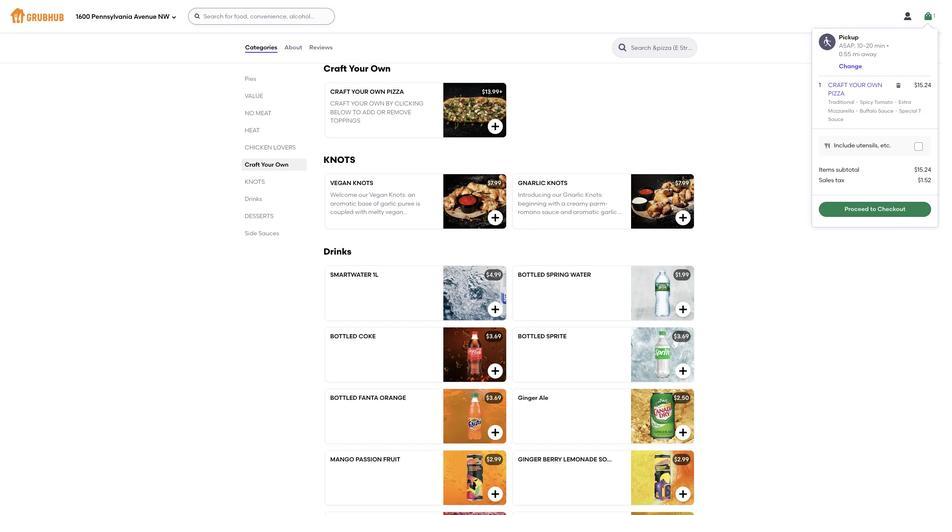 Task type: describe. For each thing, give the bounding box(es) containing it.
svg image for bottled fanta orange "image"
[[490, 428, 500, 438]]

knots right gnarlic
[[547, 180, 568, 187]]

knots inside tab
[[245, 179, 265, 186]]

sauces
[[258, 230, 279, 237]]

0 vertical spatial craft
[[324, 63, 347, 74]]

proceed to checkout button
[[819, 202, 931, 217]]

knots right vegan
[[353, 180, 373, 187]]

remove
[[387, 109, 411, 116]]

value tab
[[245, 92, 303, 101]]

$2.99 for mango passion fruit
[[487, 456, 501, 464]]

buffalo
[[860, 108, 877, 114]]

traditional
[[828, 100, 854, 105]]

mi
[[853, 51, 860, 58]]

coke
[[359, 333, 376, 340]]

1 horizontal spatial craft your own pizza
[[828, 82, 882, 97]]

change
[[839, 63, 862, 70]]

$1.99
[[675, 272, 689, 279]]

desserts
[[245, 213, 274, 220]]

fanta
[[359, 395, 378, 402]]

knots up vegan
[[324, 155, 355, 165]]

mozzarella
[[828, 108, 854, 114]]

nw
[[158, 13, 170, 20]]

subtotal
[[836, 167, 859, 174]]

own up the craft your own by clicking below to add or remove toppings
[[370, 88, 385, 96]]

vegan knots image
[[443, 174, 506, 229]]

berry
[[543, 456, 562, 464]]

ginger
[[518, 456, 542, 464]]

ginger ale
[[518, 395, 548, 402]]

2 $15.24 from the top
[[914, 167, 931, 174]]

1600
[[76, 13, 90, 20]]

1 horizontal spatial drinks
[[324, 246, 351, 257]]

$4.99
[[486, 272, 501, 279]]

include utensils, etc.
[[834, 142, 891, 149]]

1l
[[373, 272, 378, 279]]

your inside tab
[[261, 161, 274, 168]]

0.55
[[839, 51, 851, 58]]

proceed to checkout
[[845, 206, 905, 213]]

svg image inside main navigation navigation
[[171, 14, 176, 19]]

svg image for vegan knots image
[[490, 213, 500, 223]]

checkout
[[878, 206, 905, 213]]

proceed
[[845, 206, 869, 213]]

10–20
[[857, 42, 873, 49]]

tax
[[835, 177, 844, 184]]

heat
[[245, 127, 260, 134]]

extra mozzarella
[[828, 100, 911, 114]]

asap,
[[839, 42, 856, 49]]

craft your own tab
[[245, 161, 303, 169]]

below
[[330, 109, 351, 116]]

svg image for smartwater 1l image on the bottom of the page
[[490, 305, 500, 315]]

special t sauce
[[828, 108, 921, 122]]

svg image for mango passion fruit image in the bottom of the page
[[490, 489, 500, 500]]

ginger
[[518, 395, 538, 402]]

spicy
[[860, 100, 873, 105]]

tooltip containing pickup
[[812, 23, 938, 227]]

by
[[386, 100, 393, 107]]

bottled for bottled fanta orange
[[330, 395, 357, 402]]

craft inside the craft your own by clicking below to add or remove toppings
[[330, 100, 350, 107]]

knots tab
[[245, 178, 303, 186]]

drinks inside tab
[[245, 196, 262, 203]]

pickup asap, 10–20 min • 0.55 mi away
[[839, 34, 889, 58]]

clicking
[[395, 100, 424, 107]]

pies
[[245, 75, 256, 83]]

bottled for bottled spring water
[[518, 272, 545, 279]]

sales
[[819, 177, 834, 184]]

own inside craft your own pizza link
[[867, 82, 882, 89]]

0 horizontal spatial 1
[[819, 82, 821, 89]]

smartwater 1l image
[[443, 266, 506, 321]]

∙ down extra
[[894, 108, 899, 114]]

reviews
[[309, 44, 333, 51]]

no
[[245, 110, 254, 117]]

0 horizontal spatial craft your own pizza
[[330, 88, 404, 96]]

or
[[377, 109, 385, 116]]

etc.
[[880, 142, 891, 149]]

items subtotal
[[819, 167, 859, 174]]

craft your own inside tab
[[245, 161, 289, 168]]

lemonade
[[563, 456, 597, 464]]

your inside the craft your own by clicking below to add or remove toppings
[[351, 100, 368, 107]]

items
[[819, 167, 835, 174]]

smartwater 1l
[[330, 272, 378, 279]]

side
[[245, 230, 257, 237]]

pies tab
[[245, 75, 303, 83]]

lovers
[[273, 144, 296, 151]]

$13.99
[[482, 88, 499, 96]]

chicken lovers tab
[[245, 143, 303, 152]]

craft your own by clicking below to add or remove toppings
[[330, 100, 424, 124]]

soda
[[599, 456, 616, 464]]

categories
[[245, 44, 277, 51]]

1 horizontal spatial craft your own
[[324, 63, 391, 74]]

water
[[570, 272, 591, 279]]

$3.69 for ginger ale
[[486, 395, 501, 402]]

chicken lovers
[[245, 144, 296, 151]]

bottled fanta orange
[[330, 395, 406, 402]]

add
[[362, 109, 375, 116]]

search icon image
[[618, 43, 628, 53]]

svg image for craft your own pizza image
[[490, 122, 500, 132]]

Search for food, convenience, alcohol... search field
[[188, 8, 335, 25]]

passion
[[356, 456, 382, 464]]

sprite
[[546, 333, 567, 340]]

∙ left the spicy
[[856, 100, 859, 105]]

sauce for ∙ buffalo sauce
[[878, 108, 894, 114]]

svg image for bottled sprite image
[[678, 366, 688, 376]]

bottled for bottled sprite
[[518, 333, 545, 340]]

1 $15.24 from the top
[[914, 82, 931, 89]]



Task type: locate. For each thing, give the bounding box(es) containing it.
craft your own pizza up traditional ∙ spicy tomato
[[828, 82, 882, 97]]

1
[[933, 13, 935, 20], [819, 82, 821, 89]]

change button
[[839, 62, 862, 71]]

no meat tab
[[245, 109, 303, 118]]

$15.24 up t
[[914, 82, 931, 89]]

craft down reviews button
[[324, 63, 347, 74]]

•
[[887, 42, 889, 49]]

heat tab
[[245, 126, 303, 135]]

ginger berry lemonade soda
[[518, 456, 616, 464]]

0 horizontal spatial $2.99
[[487, 456, 501, 464]]

2 $7.99 from the left
[[675, 180, 689, 187]]

∙ down traditional ∙ spicy tomato
[[855, 108, 859, 114]]

your
[[849, 82, 866, 89], [352, 88, 368, 96], [351, 100, 368, 107]]

about button
[[284, 33, 303, 63]]

$3.69
[[486, 333, 501, 340], [674, 333, 689, 340], [486, 395, 501, 402]]

1 $7.99 from the left
[[487, 180, 501, 187]]

$7.99
[[487, 180, 501, 187], [675, 180, 689, 187]]

your
[[349, 63, 368, 74], [261, 161, 274, 168]]

0 horizontal spatial sauce
[[828, 117, 844, 122]]

craft
[[324, 63, 347, 74], [245, 161, 260, 168]]

1 horizontal spatial $2.99
[[674, 456, 689, 464]]

0 horizontal spatial $7.99
[[487, 180, 501, 187]]

traditional ∙ spicy tomato
[[828, 100, 893, 105]]

own inside the craft your own by clicking below to add or remove toppings
[[369, 100, 384, 107]]

bottled left coke
[[330, 333, 357, 340]]

special
[[899, 108, 917, 114]]

mango passion fruit
[[330, 456, 400, 464]]

min
[[874, 42, 885, 49]]

own up the spicy
[[867, 82, 882, 89]]

orange
[[380, 395, 406, 402]]

svg image inside 1 button
[[923, 11, 933, 21]]

$7.99 for gnarlic knots
[[675, 180, 689, 187]]

chicken
[[245, 144, 272, 151]]

gnarlic
[[518, 180, 546, 187]]

craft your own pizza
[[828, 82, 882, 97], [330, 88, 404, 96]]

1 horizontal spatial pizza
[[828, 90, 845, 97]]

0 vertical spatial craft your own
[[324, 63, 391, 74]]

main navigation navigation
[[0, 0, 942, 33]]

ale
[[539, 395, 548, 402]]

$15.24 up $1.52
[[914, 167, 931, 174]]

pickup icon image
[[819, 34, 836, 50]]

1600 pennsylvania avenue nw
[[76, 13, 170, 20]]

1 vertical spatial craft
[[245, 161, 260, 168]]

0 vertical spatial own
[[371, 63, 391, 74]]

reviews button
[[309, 33, 333, 63]]

$2.99
[[487, 456, 501, 464], [674, 456, 689, 464]]

sauce down tomato
[[878, 108, 894, 114]]

pizza up by
[[387, 88, 404, 96]]

toppings
[[330, 117, 360, 124]]

craft your own pizza image
[[443, 83, 506, 137]]

pizza
[[387, 88, 404, 96], [828, 90, 845, 97]]

gnarlic knots image
[[631, 174, 694, 229]]

mango
[[330, 456, 354, 464]]

1 vertical spatial own
[[275, 161, 289, 168]]

0 vertical spatial your
[[349, 63, 368, 74]]

$1.52
[[918, 177, 931, 184]]

craft inside tab
[[245, 161, 260, 168]]

sauce for special t sauce
[[828, 117, 844, 122]]

avenue
[[134, 13, 157, 20]]

mango passion fruit image
[[443, 451, 506, 505]]

sales tax
[[819, 177, 844, 184]]

ginger berry lemonade soda image
[[631, 451, 694, 505]]

drinks up desserts
[[245, 196, 262, 203]]

drinks tab
[[245, 195, 303, 204]]

desserts tab
[[245, 212, 303, 221]]

$15.24
[[914, 82, 931, 89], [914, 167, 931, 174]]

craft down 'chicken'
[[245, 161, 260, 168]]

bottled left spring
[[518, 272, 545, 279]]

1 horizontal spatial sauce
[[878, 108, 894, 114]]

drinks up the smartwater
[[324, 246, 351, 257]]

1 vertical spatial 1
[[819, 82, 821, 89]]

1 vertical spatial drinks
[[324, 246, 351, 257]]

fruit
[[383, 456, 400, 464]]

moody meyer lemon black tea image
[[631, 513, 694, 515]]

bottled
[[518, 272, 545, 279], [330, 333, 357, 340], [518, 333, 545, 340], [330, 395, 357, 402]]

1 button
[[923, 9, 935, 24]]

1 horizontal spatial 1
[[933, 13, 935, 20]]

tomato
[[874, 100, 893, 105]]

utensils,
[[856, 142, 879, 149]]

to
[[870, 206, 876, 213]]

side sauces tab
[[245, 229, 303, 238]]

bottled coke image
[[443, 328, 506, 382]]

value
[[245, 93, 263, 100]]

bottled spring water image
[[631, 266, 694, 321]]

bottled left fanta
[[330, 395, 357, 402]]

vegan knots
[[330, 180, 373, 187]]

to
[[353, 109, 361, 116]]

bottled spring water
[[518, 272, 591, 279]]

about
[[284, 44, 302, 51]]

+
[[499, 88, 503, 96]]

pizza up traditional
[[828, 90, 845, 97]]

bottled fanta orange image
[[443, 389, 506, 444]]

0 horizontal spatial craft
[[245, 161, 260, 168]]

sauce inside special t sauce
[[828, 117, 844, 122]]

ginger ale image
[[631, 389, 694, 444]]

dirty bird image
[[443, 0, 506, 46]]

1 vertical spatial sauce
[[828, 117, 844, 122]]

0 horizontal spatial craft your own
[[245, 161, 289, 168]]

bottled for bottled coke
[[330, 333, 357, 340]]

craft your own down reviews button
[[324, 63, 391, 74]]

0 vertical spatial sauce
[[878, 108, 894, 114]]

meat
[[256, 110, 271, 117]]

own up or
[[369, 100, 384, 107]]

categories button
[[245, 33, 278, 63]]

craft your own pizza link
[[828, 82, 882, 97]]

craft your own pizza up add
[[330, 88, 404, 96]]

1 inside button
[[933, 13, 935, 20]]

1 vertical spatial craft your own
[[245, 161, 289, 168]]

bottled sprite image
[[631, 328, 694, 382]]

1 horizontal spatial craft
[[324, 63, 347, 74]]

$7.99 for vegan knots
[[487, 180, 501, 187]]

bottled sprite
[[518, 333, 567, 340]]

knots down craft your own tab
[[245, 179, 265, 186]]

no meat
[[245, 110, 271, 117]]

own up by
[[371, 63, 391, 74]]

svg image
[[171, 14, 176, 19], [490, 122, 500, 132], [916, 144, 921, 149], [490, 213, 500, 223], [490, 305, 500, 315], [678, 366, 688, 376], [490, 428, 500, 438], [490, 489, 500, 500]]

1 $2.99 from the left
[[487, 456, 501, 464]]

sauce down mozzarella at right
[[828, 117, 844, 122]]

own
[[371, 63, 391, 74], [275, 161, 289, 168]]

0 vertical spatial 1
[[933, 13, 935, 20]]

vegan
[[330, 180, 351, 187]]

smartwater
[[330, 272, 371, 279]]

$2.99 for ginger berry lemonade soda
[[674, 456, 689, 464]]

0 horizontal spatial own
[[275, 161, 289, 168]]

tooltip
[[812, 23, 938, 227]]

Search &pizza (E Street) search field
[[630, 44, 694, 52]]

own inside tab
[[275, 161, 289, 168]]

side sauces
[[245, 230, 279, 237]]

razz berry mint lemonade image
[[443, 513, 506, 515]]

away
[[861, 51, 877, 58]]

$13.99 +
[[482, 88, 503, 96]]

1 horizontal spatial own
[[371, 63, 391, 74]]

0 vertical spatial $15.24
[[914, 82, 931, 89]]

craft your own down chicken lovers
[[245, 161, 289, 168]]

1 horizontal spatial your
[[349, 63, 368, 74]]

cbr image
[[631, 0, 694, 46]]

include
[[834, 142, 855, 149]]

own
[[867, 82, 882, 89], [370, 88, 385, 96], [369, 100, 384, 107]]

$2.50
[[674, 395, 689, 402]]

∙
[[856, 100, 859, 105], [893, 100, 899, 105], [855, 108, 859, 114], [894, 108, 899, 114]]

∙ up ∙ buffalo sauce
[[893, 100, 899, 105]]

bottled coke
[[330, 333, 376, 340]]

svg image
[[903, 11, 913, 21], [923, 11, 933, 21], [194, 13, 201, 20], [490, 30, 500, 40], [678, 30, 688, 40], [895, 82, 902, 89], [824, 143, 831, 149], [678, 213, 688, 223], [678, 305, 688, 315], [490, 366, 500, 376], [678, 428, 688, 438], [678, 489, 688, 500]]

spring
[[546, 272, 569, 279]]

bottled left "sprite"
[[518, 333, 545, 340]]

craft your own
[[324, 63, 391, 74], [245, 161, 289, 168]]

2 $2.99 from the left
[[674, 456, 689, 464]]

gnarlic knots
[[518, 180, 568, 187]]

1 vertical spatial $15.24
[[914, 167, 931, 174]]

0 horizontal spatial pizza
[[387, 88, 404, 96]]

0 horizontal spatial your
[[261, 161, 274, 168]]

1 horizontal spatial $7.99
[[675, 180, 689, 187]]

own down lovers
[[275, 161, 289, 168]]

∙ buffalo sauce
[[854, 108, 894, 114]]

0 vertical spatial drinks
[[245, 196, 262, 203]]

0 horizontal spatial drinks
[[245, 196, 262, 203]]

1 vertical spatial your
[[261, 161, 274, 168]]

pickup
[[839, 34, 859, 41]]

$3.69 for bottled sprite
[[486, 333, 501, 340]]

knots
[[324, 155, 355, 165], [245, 179, 265, 186], [353, 180, 373, 187], [547, 180, 568, 187]]

sauce
[[878, 108, 894, 114], [828, 117, 844, 122]]

pennsylvania
[[92, 13, 132, 20]]



Task type: vqa. For each thing, say whether or not it's contained in the screenshot.
subscription pass image for Pico Cafe
no



